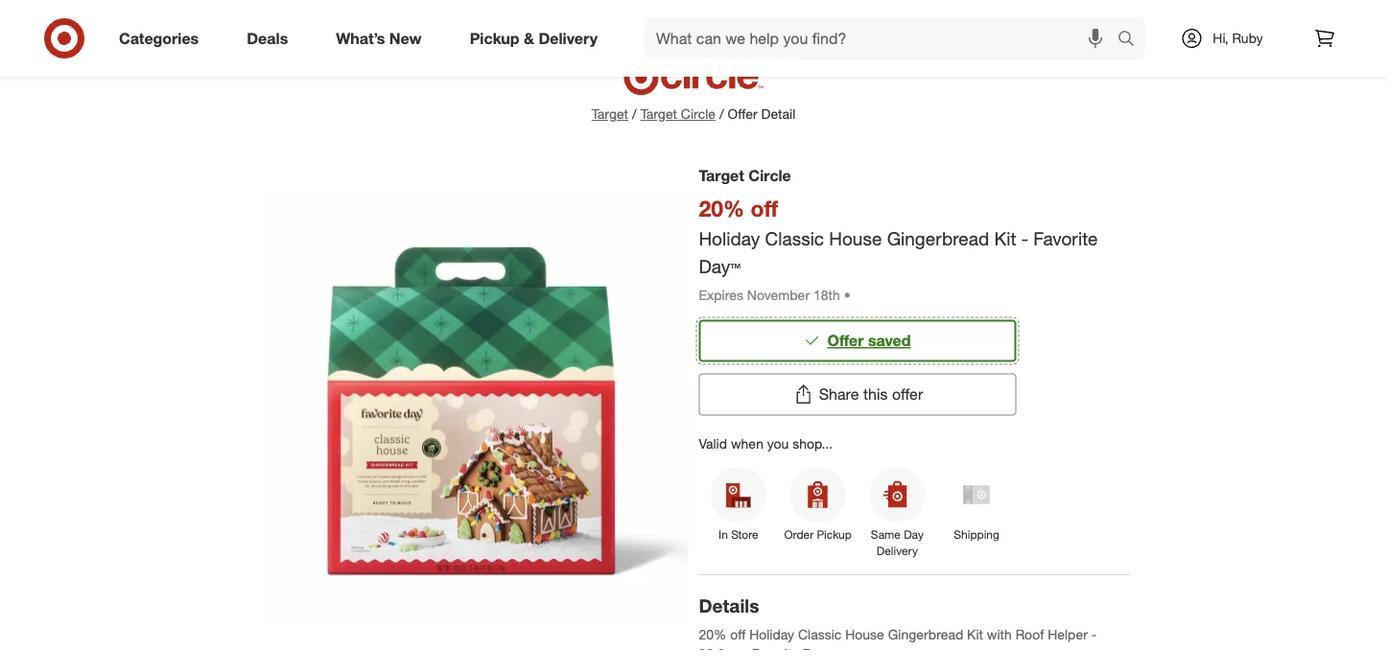 Task type: locate. For each thing, give the bounding box(es) containing it.
offer left saved
[[828, 331, 864, 350]]

1 horizontal spatial favorite
[[1034, 227, 1098, 249]]

1 vertical spatial 20%
[[699, 627, 727, 643]]

0 horizontal spatial pickup
[[470, 29, 520, 48]]

pickup right order at right bottom
[[817, 528, 852, 542]]

circle down detail
[[749, 166, 792, 185]]

20%
[[699, 195, 745, 222], [699, 627, 727, 643]]

20% inside "20% off holiday classic house gingerbread kit - favorite day™ expires november 18th •"
[[699, 195, 745, 222]]

holiday down details
[[750, 627, 795, 643]]

1 vertical spatial offer
[[828, 331, 864, 350]]

20% down target circle
[[699, 195, 745, 222]]

1 20% from the top
[[699, 195, 745, 222]]

favorite inside details 20% off holiday classic house gingerbread kit with roof helper - 38.8oz - favorite day™
[[752, 646, 799, 651]]

0 horizontal spatial favorite
[[752, 646, 799, 651]]

0 vertical spatial pickup
[[470, 29, 520, 48]]

pickup left &
[[470, 29, 520, 48]]

0 horizontal spatial delivery
[[539, 29, 598, 48]]

offer
[[728, 106, 758, 122], [828, 331, 864, 350]]

target left target circle button
[[592, 106, 629, 122]]

expires
[[699, 286, 744, 303]]

0 vertical spatial classic
[[765, 227, 824, 249]]

1 vertical spatial favorite
[[752, 646, 799, 651]]

offer saved
[[828, 331, 911, 350]]

1 vertical spatial house
[[846, 627, 885, 643]]

0 vertical spatial house
[[830, 227, 882, 249]]

delivery down same
[[877, 544, 918, 559]]

what's new
[[336, 29, 422, 48]]

2 horizontal spatial target
[[699, 166, 745, 185]]

0 horizontal spatial offer
[[728, 106, 758, 122]]

in
[[719, 528, 728, 542]]

delivery for &
[[539, 29, 598, 48]]

1 vertical spatial classic
[[799, 627, 842, 643]]

gingerbread
[[887, 227, 990, 249], [888, 627, 964, 643]]

0 vertical spatial -
[[1022, 227, 1029, 249]]

categories
[[119, 29, 199, 48]]

0 vertical spatial off
[[751, 195, 779, 222]]

0 vertical spatial delivery
[[539, 29, 598, 48]]

shipping
[[954, 528, 1000, 542]]

1 vertical spatial off
[[731, 627, 746, 643]]

holiday
[[699, 227, 760, 249], [750, 627, 795, 643]]

house inside "20% off holiday classic house gingerbread kit - favorite day™ expires november 18th •"
[[830, 227, 882, 249]]

2 vertical spatial -
[[743, 646, 748, 651]]

target circle button
[[641, 105, 716, 124]]

what's
[[336, 29, 385, 48]]

1 horizontal spatial off
[[751, 195, 779, 222]]

circle down target circle logo
[[681, 106, 716, 122]]

in store
[[719, 528, 759, 542]]

1 horizontal spatial day™
[[803, 646, 834, 651]]

2 20% from the top
[[699, 627, 727, 643]]

1 vertical spatial holiday
[[750, 627, 795, 643]]

0 vertical spatial favorite
[[1034, 227, 1098, 249]]

/ right target link
[[633, 106, 637, 122]]

/ right target circle button
[[720, 106, 724, 122]]

classic inside details 20% off holiday classic house gingerbread kit with roof helper - 38.8oz - favorite day™
[[799, 627, 842, 643]]

delivery inside same day delivery
[[877, 544, 918, 559]]

0 vertical spatial day™
[[699, 256, 741, 278]]

november
[[747, 286, 810, 303]]

2 horizontal spatial -
[[1092, 627, 1097, 643]]

kit
[[995, 227, 1017, 249], [968, 627, 984, 643]]

day™ inside details 20% off holiday classic house gingerbread kit with roof helper - 38.8oz - favorite day™
[[803, 646, 834, 651]]

offer left detail
[[728, 106, 758, 122]]

delivery right &
[[539, 29, 598, 48]]

day
[[904, 528, 924, 542]]

share this offer
[[819, 385, 924, 404]]

1 horizontal spatial kit
[[995, 227, 1017, 249]]

•
[[844, 286, 851, 303]]

target circle link
[[641, 105, 716, 124]]

20% inside details 20% off holiday classic house gingerbread kit with roof helper - 38.8oz - favorite day™
[[699, 627, 727, 643]]

1 horizontal spatial /
[[720, 106, 724, 122]]

0 vertical spatial offer
[[728, 106, 758, 122]]

20% up the 38.8oz
[[699, 627, 727, 643]]

off
[[751, 195, 779, 222], [731, 627, 746, 643]]

pickup & delivery link
[[454, 17, 622, 60]]

0 horizontal spatial off
[[731, 627, 746, 643]]

offer saved button
[[699, 320, 1017, 362]]

/
[[633, 106, 637, 122], [720, 106, 724, 122]]

1 vertical spatial delivery
[[877, 544, 918, 559]]

day™
[[699, 256, 741, 278], [803, 646, 834, 651]]

0 horizontal spatial /
[[633, 106, 637, 122]]

1 vertical spatial day™
[[803, 646, 834, 651]]

1 horizontal spatial target
[[641, 106, 678, 122]]

target circle
[[699, 166, 792, 185]]

target / target circle / offer detail
[[592, 106, 796, 122]]

0 vertical spatial circle
[[681, 106, 716, 122]]

0 vertical spatial kit
[[995, 227, 1017, 249]]

1 vertical spatial kit
[[968, 627, 984, 643]]

target down target / target circle / offer detail
[[699, 166, 745, 185]]

target
[[592, 106, 629, 122], [641, 106, 678, 122], [699, 166, 745, 185]]

0 horizontal spatial -
[[743, 646, 748, 651]]

holiday up expires
[[699, 227, 760, 249]]

1 vertical spatial gingerbread
[[888, 627, 964, 643]]

delivery for day
[[877, 544, 918, 559]]

classic
[[765, 227, 824, 249], [799, 627, 842, 643]]

0 vertical spatial holiday
[[699, 227, 760, 249]]

20% off holiday classic house gingerbread kit - favorite day™ expires november 18th •
[[699, 195, 1098, 303]]

house
[[830, 227, 882, 249], [846, 627, 885, 643]]

0 horizontal spatial target
[[592, 106, 629, 122]]

delivery inside 'pickup & delivery' link
[[539, 29, 598, 48]]

this
[[864, 385, 888, 404]]

off up the 38.8oz
[[731, 627, 746, 643]]

off down target circle
[[751, 195, 779, 222]]

order pickup
[[784, 528, 852, 542]]

1 horizontal spatial offer
[[828, 331, 864, 350]]

pickup
[[470, 29, 520, 48], [817, 528, 852, 542]]

1 horizontal spatial -
[[1022, 227, 1029, 249]]

0 horizontal spatial kit
[[968, 627, 984, 643]]

target right target link
[[641, 106, 678, 122]]

1 vertical spatial pickup
[[817, 528, 852, 542]]

1 vertical spatial circle
[[749, 166, 792, 185]]

delivery
[[539, 29, 598, 48], [877, 544, 918, 559]]

0 vertical spatial 20%
[[699, 195, 745, 222]]

share
[[819, 385, 859, 404]]

-
[[1022, 227, 1029, 249], [1092, 627, 1097, 643], [743, 646, 748, 651]]

circle
[[681, 106, 716, 122], [749, 166, 792, 185]]

What can we help you find? suggestions appear below search field
[[645, 17, 1123, 60]]

favorite
[[1034, 227, 1098, 249], [752, 646, 799, 651]]

you
[[768, 435, 789, 452]]

hi, ruby
[[1213, 30, 1264, 47]]

&
[[524, 29, 535, 48]]

roof
[[1016, 627, 1045, 643]]

0 vertical spatial gingerbread
[[887, 227, 990, 249]]

1 horizontal spatial delivery
[[877, 544, 918, 559]]

classic inside "20% off holiday classic house gingerbread kit - favorite day™ expires november 18th •"
[[765, 227, 824, 249]]

0 horizontal spatial day™
[[699, 256, 741, 278]]

deals
[[247, 29, 288, 48]]



Task type: vqa. For each thing, say whether or not it's contained in the screenshot.
Add to cart
no



Task type: describe. For each thing, give the bounding box(es) containing it.
shop...
[[793, 435, 833, 452]]

gingerbread inside details 20% off holiday classic house gingerbread kit with roof helper - 38.8oz - favorite day™
[[888, 627, 964, 643]]

search button
[[1109, 17, 1156, 63]]

holiday inside details 20% off holiday classic house gingerbread kit with roof helper - 38.8oz - favorite day™
[[750, 627, 795, 643]]

helper
[[1048, 627, 1088, 643]]

order
[[784, 528, 814, 542]]

holiday inside "20% off holiday classic house gingerbread kit - favorite day™ expires november 18th •"
[[699, 227, 760, 249]]

offer
[[892, 385, 924, 404]]

off inside "20% off holiday classic house gingerbread kit - favorite day™ expires november 18th •"
[[751, 195, 779, 222]]

target for target circle
[[699, 166, 745, 185]]

ruby
[[1233, 30, 1264, 47]]

1 horizontal spatial pickup
[[817, 528, 852, 542]]

kit inside details 20% off holiday classic house gingerbread kit with roof helper - 38.8oz - favorite day™
[[968, 627, 984, 643]]

with
[[987, 627, 1012, 643]]

day™ inside "20% off holiday classic house gingerbread kit - favorite day™ expires november 18th •"
[[699, 256, 741, 278]]

valid
[[699, 435, 728, 452]]

target circle logo image
[[621, 57, 767, 97]]

gingerbread inside "20% off holiday classic house gingerbread kit - favorite day™ expires november 18th •"
[[887, 227, 990, 249]]

- inside "20% off holiday classic house gingerbread kit - favorite day™ expires november 18th •"
[[1022, 227, 1029, 249]]

1 / from the left
[[633, 106, 637, 122]]

2 / from the left
[[720, 106, 724, 122]]

new
[[390, 29, 422, 48]]

kit inside "20% off holiday classic house gingerbread kit - favorite day™ expires november 18th •"
[[995, 227, 1017, 249]]

when
[[731, 435, 764, 452]]

share this offer button
[[699, 374, 1017, 416]]

1 vertical spatial -
[[1092, 627, 1097, 643]]

details 20% off holiday classic house gingerbread kit with roof helper - 38.8oz - favorite day™
[[699, 595, 1101, 651]]

saved
[[868, 331, 911, 350]]

house inside details 20% off holiday classic house gingerbread kit with roof helper - 38.8oz - favorite day™
[[846, 627, 885, 643]]

offer inside button
[[828, 331, 864, 350]]

same day delivery
[[871, 528, 924, 559]]

38.8oz
[[699, 646, 739, 651]]

details
[[699, 595, 760, 617]]

1 horizontal spatial circle
[[749, 166, 792, 185]]

deals link
[[231, 17, 312, 60]]

search
[[1109, 31, 1156, 49]]

off inside details 20% off holiday classic house gingerbread kit with roof helper - 38.8oz - favorite day™
[[731, 627, 746, 643]]

detail
[[762, 106, 796, 122]]

favorite inside "20% off holiday classic house gingerbread kit - favorite day™ expires november 18th •"
[[1034, 227, 1098, 249]]

target for target / target circle / offer detail
[[592, 106, 629, 122]]

same
[[871, 528, 901, 542]]

store
[[731, 528, 759, 542]]

hi,
[[1213, 30, 1229, 47]]

pickup & delivery
[[470, 29, 598, 48]]

valid when you shop...
[[699, 435, 833, 452]]

what's new link
[[320, 17, 446, 60]]

0 horizontal spatial circle
[[681, 106, 716, 122]]

target link
[[592, 106, 629, 122]]

categories link
[[103, 17, 223, 60]]

18th
[[814, 286, 840, 303]]



